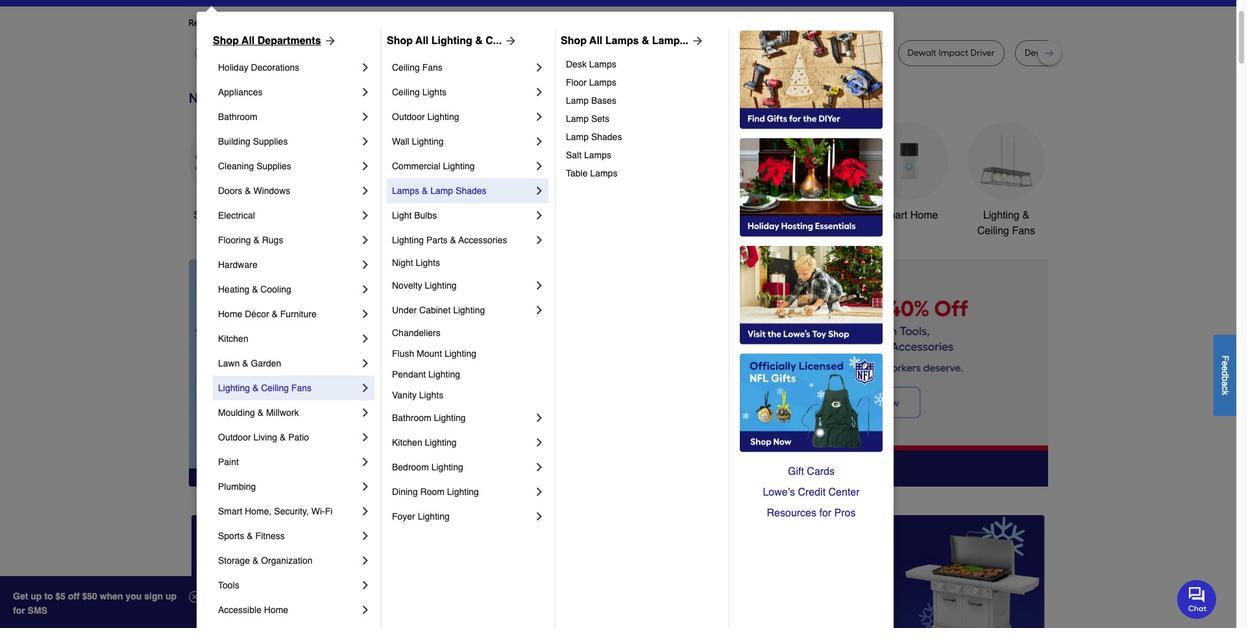 Task type: describe. For each thing, give the bounding box(es) containing it.
outdoor living & patio
[[218, 432, 309, 443]]

scroll to item #5 image
[[795, 463, 826, 469]]

chevron right image for lamps & lamp shades
[[533, 184, 546, 197]]

outdoor for outdoor lighting
[[392, 112, 425, 122]]

off
[[68, 591, 80, 602]]

chevron right image for under cabinet lighting
[[533, 304, 546, 317]]

lamp shades
[[566, 132, 622, 142]]

chevron right image for ceiling lights
[[533, 86, 546, 99]]

supplies for cleaning supplies
[[257, 161, 291, 171]]

chevron right image for building supplies
[[359, 135, 372, 148]]

table
[[566, 168, 588, 179]]

lamps for desk lamps
[[589, 59, 617, 69]]

1 horizontal spatial tools
[[410, 210, 434, 221]]

chevron right image for smart home, security, wi-fi
[[359, 505, 372, 518]]

chevron right image for accessible home
[[359, 604, 372, 617]]

smart home, security, wi-fi
[[218, 506, 333, 517]]

ceiling fans link
[[392, 55, 533, 80]]

bit for dewalt drill bit
[[390, 47, 401, 58]]

smart for smart home
[[880, 210, 908, 221]]

parts
[[426, 235, 448, 245]]

drill for dewalt drill bit set
[[1056, 47, 1071, 58]]

pendant lighting link
[[392, 364, 546, 385]]

recommended
[[189, 18, 251, 29]]

decorations for christmas
[[492, 225, 547, 237]]

shop these last-minute gifts. $99 or less. quantities are limited and won't last. image
[[189, 260, 398, 487]]

chevron right image for wall lighting
[[533, 135, 546, 148]]

accessible
[[218, 605, 262, 615]]

shop all departments
[[213, 35, 321, 47]]

chevron right image for lighting & ceiling fans
[[359, 382, 372, 395]]

hardware link
[[218, 253, 359, 277]]

heating & cooling
[[218, 284, 291, 295]]

décor
[[245, 309, 269, 319]]

shop for shop all lamps & lamp...
[[561, 35, 587, 47]]

all for departments
[[242, 35, 255, 47]]

heating
[[218, 284, 249, 295]]

flooring
[[218, 235, 251, 245]]

shop for shop all lighting & c...
[[387, 35, 413, 47]]

bathroom lighting
[[392, 413, 466, 423]]

d
[[1221, 371, 1231, 376]]

arrow left image
[[430, 373, 443, 386]]

wall lighting
[[392, 136, 444, 147]]

bulbs
[[414, 210, 437, 221]]

chevron right image for holiday decorations
[[359, 61, 372, 74]]

lighting parts & accessories
[[392, 235, 507, 245]]

chevron right image for ceiling fans
[[533, 61, 546, 74]]

commercial
[[392, 161, 441, 171]]

plumbing link
[[218, 475, 359, 499]]

storage
[[218, 556, 250, 566]]

holiday decorations link
[[218, 55, 359, 80]]

dewalt drill bit set
[[1025, 47, 1100, 58]]

kitchen for kitchen
[[218, 334, 248, 344]]

get for get details
[[546, 487, 561, 498]]

desk lamps link
[[566, 55, 720, 73]]

dining
[[392, 487, 418, 497]]

home for smart home
[[911, 210, 938, 221]]

under cabinet lighting
[[392, 305, 485, 316]]

holiday
[[218, 62, 248, 73]]

c
[[1221, 386, 1231, 391]]

vanity
[[392, 390, 417, 401]]

for up departments
[[293, 18, 305, 29]]

shop for shop all departments
[[213, 35, 239, 47]]

1 horizontal spatial bathroom link
[[773, 122, 851, 223]]

k
[[1221, 391, 1231, 395]]

bedroom lighting link
[[392, 455, 533, 480]]

supplies for building supplies
[[253, 136, 288, 147]]

up to 30 percent off select grills and accessories. image
[[775, 515, 1046, 628]]

0 horizontal spatial tools
[[218, 580, 239, 591]]

appliances
[[218, 87, 263, 97]]

commercial lighting
[[392, 161, 475, 171]]

appliances link
[[218, 80, 359, 105]]

chevron right image for outdoor living & patio
[[359, 431, 372, 444]]

christmas
[[496, 210, 543, 221]]

kitchen lighting
[[392, 438, 457, 448]]

0 vertical spatial lighting & ceiling fans link
[[968, 122, 1046, 239]]

holiday hosting essentials. image
[[740, 138, 883, 237]]

chevron right image for lawn & garden
[[359, 357, 372, 370]]

0 vertical spatial tools link
[[383, 122, 461, 223]]

lamp for lamp sets
[[566, 114, 589, 124]]

chevron right image for electrical
[[359, 209, 372, 222]]

impact for impact driver
[[822, 47, 852, 58]]

fans inside 'lighting & ceiling fans'
[[1012, 225, 1035, 237]]

arrow right image for shop all departments
[[321, 34, 337, 47]]

lamp shades link
[[566, 128, 720, 146]]

1 horizontal spatial fans
[[422, 62, 443, 73]]

shop all departments link
[[213, 33, 337, 49]]

f e e d b a c k button
[[1214, 335, 1237, 416]]

recommended searches for you heading
[[189, 17, 1048, 30]]

scroll to item #4 image
[[763, 463, 795, 469]]

electrical link
[[218, 203, 359, 228]]

cabinet
[[419, 305, 451, 316]]

more
[[332, 18, 354, 29]]

pendant
[[392, 369, 426, 380]]

sports & fitness link
[[218, 524, 359, 549]]

0 vertical spatial shades
[[591, 132, 622, 142]]

impact driver bit
[[517, 47, 586, 58]]

driver for impact driver
[[854, 47, 878, 58]]

furniture
[[280, 309, 317, 319]]

outdoor lighting
[[392, 112, 459, 122]]

when
[[100, 591, 123, 602]]

0 horizontal spatial bathroom link
[[218, 105, 359, 129]]

lamp bases
[[566, 95, 617, 106]]

bases
[[591, 95, 617, 106]]

foyer lighting link
[[392, 504, 533, 529]]

find gifts for the diyer. image
[[740, 31, 883, 129]]

sms
[[28, 606, 47, 616]]

tools inside the outdoor tools & equipment
[[718, 210, 742, 221]]

outdoor lighting link
[[392, 105, 533, 129]]

shop
[[194, 210, 218, 221]]

chevron right image for flooring & rugs
[[359, 234, 372, 247]]

drill for dewalt drill
[[777, 47, 792, 58]]

2 vertical spatial bathroom
[[392, 413, 432, 423]]

drill for dewalt drill bit
[[372, 47, 388, 58]]

you
[[126, 591, 142, 602]]

chevron right image for kitchen
[[359, 332, 372, 345]]

shop all lamps & lamp...
[[561, 35, 689, 47]]

get for get up to $5 off $50 when you sign up for sms
[[13, 591, 28, 602]]

under
[[392, 305, 417, 316]]

ceiling inside 'lighting & ceiling fans'
[[978, 225, 1009, 237]]

chevron right image for sports & fitness
[[359, 530, 372, 543]]

millwork
[[266, 408, 299, 418]]

lamp...
[[652, 35, 689, 47]]

more suggestions for you
[[332, 18, 437, 29]]

suggestions
[[356, 18, 406, 29]]

get up to 2 free select tools or batteries when you buy 1 with select purchases. image
[[191, 515, 462, 628]]

& inside the outdoor tools & equipment
[[745, 210, 752, 221]]

outdoor tools & equipment link
[[676, 122, 753, 239]]

$5
[[55, 591, 66, 602]]

chevron right image for dining room lighting
[[533, 486, 546, 499]]

night lights
[[392, 258, 440, 268]]

living
[[253, 432, 277, 443]]

wall lighting link
[[392, 129, 533, 154]]

lamps up light on the left top of the page
[[392, 186, 419, 196]]

lamp for lamp shades
[[566, 132, 589, 142]]

novelty
[[392, 280, 422, 291]]

dewalt for dewalt drill bit set
[[1025, 47, 1054, 58]]

1 vertical spatial tools link
[[218, 573, 359, 598]]

shop all lamps & lamp... link
[[561, 33, 704, 49]]

fitness
[[256, 531, 285, 541]]

night lights link
[[392, 253, 546, 273]]

scroll to item #2 element
[[699, 462, 732, 470]]

kitchen for kitchen lighting
[[392, 438, 422, 448]]

2 e from the top
[[1221, 366, 1231, 371]]

lowe's credit center link
[[740, 482, 883, 503]]

& inside 'link'
[[252, 284, 258, 295]]

accessible home
[[218, 605, 288, 615]]

table lamps link
[[566, 164, 720, 182]]

lighting inside 'lighting & ceiling fans'
[[984, 210, 1020, 221]]

lights for night lights
[[416, 258, 440, 268]]

decorations for holiday
[[251, 62, 299, 73]]

you for more suggestions for you
[[422, 18, 437, 29]]

heating & cooling link
[[218, 277, 359, 302]]

wi-
[[311, 506, 325, 517]]

chevron right image for bathroom lighting
[[533, 412, 546, 425]]

cleaning supplies
[[218, 161, 291, 171]]

0 horizontal spatial lighting & ceiling fans link
[[218, 376, 359, 401]]

flush mount lighting link
[[392, 343, 546, 364]]

chevron right image for bedroom lighting
[[533, 461, 546, 474]]

shop all deals link
[[189, 122, 267, 223]]

storage & organization link
[[218, 549, 359, 573]]

for left pros at right bottom
[[820, 508, 832, 519]]

more suggestions for you link
[[332, 17, 448, 30]]

f
[[1221, 355, 1231, 361]]

0 vertical spatial bathroom
[[218, 112, 258, 122]]



Task type: vqa. For each thing, say whether or not it's contained in the screenshot.
the Your
no



Task type: locate. For each thing, give the bounding box(es) containing it.
chevron right image for home décor & furniture
[[359, 308, 372, 321]]

shades down commercial lighting link
[[456, 186, 487, 196]]

2 vertical spatial lights
[[419, 390, 444, 401]]

2 vertical spatial fans
[[291, 383, 312, 393]]

wall
[[392, 136, 409, 147]]

outdoor for outdoor tools & equipment
[[677, 210, 715, 221]]

driver for impact driver bit
[[549, 47, 574, 58]]

0 horizontal spatial tools link
[[218, 573, 359, 598]]

chevron right image for plumbing
[[359, 480, 372, 493]]

up left the to
[[31, 591, 42, 602]]

you up shop all lighting & c...
[[422, 18, 437, 29]]

bit for impact driver bit
[[576, 47, 586, 58]]

0 horizontal spatial get
[[13, 591, 28, 602]]

2 impact from the left
[[822, 47, 852, 58]]

all down the recommended searches for you
[[242, 35, 255, 47]]

1 vertical spatial shades
[[456, 186, 487, 196]]

dewalt for dewalt drill
[[746, 47, 775, 58]]

new deals every day during 25 days of deals image
[[189, 87, 1048, 109]]

0 horizontal spatial drill
[[372, 47, 388, 58]]

dewalt drill
[[746, 47, 792, 58]]

outdoor tools & equipment
[[677, 210, 752, 237]]

arrow right image up ceiling fans link
[[502, 34, 518, 47]]

tools up parts
[[410, 210, 434, 221]]

arrow right image inside shop all departments link
[[321, 34, 337, 47]]

lamp inside 'link'
[[566, 95, 589, 106]]

chevron right image for tools
[[359, 579, 372, 592]]

vanity lights link
[[392, 385, 546, 406]]

flooring & rugs
[[218, 235, 283, 245]]

arrow right image inside shop all lighting & c... link
[[502, 34, 518, 47]]

chevron right image for heating & cooling
[[359, 283, 372, 296]]

ceiling fans
[[392, 62, 443, 73]]

novelty lighting link
[[392, 273, 533, 298]]

chevron right image for moulding & millwork
[[359, 406, 372, 419]]

1 vertical spatial decorations
[[492, 225, 547, 237]]

2 bit from the left
[[576, 47, 586, 58]]

e up d
[[1221, 361, 1231, 366]]

lamps down salt lamps
[[590, 168, 618, 179]]

building supplies link
[[218, 129, 359, 154]]

bathroom link
[[218, 105, 359, 129], [773, 122, 851, 223]]

1 horizontal spatial impact
[[822, 47, 852, 58]]

0 horizontal spatial bathroom
[[218, 112, 258, 122]]

chandeliers
[[392, 328, 441, 338]]

chevron right image for light bulbs
[[533, 209, 546, 222]]

commercial lighting link
[[392, 154, 533, 179]]

1 you from the left
[[307, 18, 322, 29]]

supplies up cleaning supplies
[[253, 136, 288, 147]]

you left more
[[307, 18, 322, 29]]

1 horizontal spatial up
[[165, 591, 177, 602]]

windows
[[253, 186, 290, 196]]

lamps & lamp shades
[[392, 186, 487, 196]]

2 horizontal spatial impact
[[939, 47, 969, 58]]

dining room lighting
[[392, 487, 479, 497]]

lights up outdoor lighting
[[422, 87, 447, 97]]

3 bit from the left
[[1074, 47, 1084, 58]]

0 horizontal spatial arrow right image
[[321, 34, 337, 47]]

decorations inside holiday decorations link
[[251, 62, 299, 73]]

2 horizontal spatial shop
[[561, 35, 587, 47]]

0 horizontal spatial lighting & ceiling fans
[[218, 383, 312, 393]]

you inside the more suggestions for you link
[[422, 18, 437, 29]]

shop down the more suggestions for you link
[[387, 35, 413, 47]]

smart for smart home, security, wi-fi
[[218, 506, 242, 517]]

credit
[[798, 487, 826, 499]]

chevron right image for cleaning supplies
[[359, 160, 372, 173]]

chevron right image for outdoor lighting
[[533, 110, 546, 123]]

1 horizontal spatial shades
[[591, 132, 622, 142]]

2 vertical spatial home
[[264, 605, 288, 615]]

lowe's
[[763, 487, 795, 499]]

1 horizontal spatial bit
[[576, 47, 586, 58]]

lights down "arrow left" image
[[419, 390, 444, 401]]

all up desk lamps at left
[[590, 35, 603, 47]]

2 horizontal spatial outdoor
[[677, 210, 715, 221]]

3 impact from the left
[[939, 47, 969, 58]]

all right shop
[[221, 210, 232, 221]]

1 horizontal spatial outdoor
[[392, 112, 425, 122]]

kitchen up the lawn at the bottom of page
[[218, 334, 248, 344]]

tools link
[[383, 122, 461, 223], [218, 573, 359, 598]]

sports & fitness
[[218, 531, 285, 541]]

bedroom
[[392, 462, 429, 473]]

bit up ceiling fans
[[390, 47, 401, 58]]

1 vertical spatial lights
[[416, 258, 440, 268]]

ceiling inside ceiling lights link
[[392, 87, 420, 97]]

outdoor inside outdoor living & patio link
[[218, 432, 251, 443]]

1 vertical spatial fans
[[1012, 225, 1035, 237]]

gift
[[788, 466, 804, 478]]

0 vertical spatial lights
[[422, 87, 447, 97]]

1 vertical spatial get
[[13, 591, 28, 602]]

visit the lowe's toy shop. image
[[740, 246, 883, 345]]

up to 35 percent off select small appliances. image
[[483, 515, 754, 628]]

1 drill from the left
[[372, 47, 388, 58]]

1 shop from the left
[[213, 35, 239, 47]]

kitchen lighting link
[[392, 430, 533, 455]]

electrical
[[218, 210, 255, 221]]

pros
[[835, 508, 856, 519]]

holiday decorations
[[218, 62, 299, 73]]

1 horizontal spatial arrow right image
[[502, 34, 518, 47]]

lamps for floor lamps
[[589, 77, 617, 88]]

0 vertical spatial lighting & ceiling fans
[[978, 210, 1035, 237]]

shop up the desk
[[561, 35, 587, 47]]

lamp for lamp bases
[[566, 95, 589, 106]]

lowe's credit center
[[763, 487, 860, 499]]

1 bit from the left
[[390, 47, 401, 58]]

all inside "shop all deals" 'link'
[[221, 210, 232, 221]]

arrow right image down more
[[321, 34, 337, 47]]

resources for pros link
[[740, 503, 883, 524]]

1 vertical spatial kitchen
[[392, 438, 422, 448]]

2 drill from the left
[[777, 47, 792, 58]]

1 horizontal spatial driver
[[854, 47, 878, 58]]

garden
[[251, 358, 281, 369]]

get left 'details'
[[546, 487, 561, 498]]

shop all lighting & c...
[[387, 35, 502, 47]]

lamp down the floor
[[566, 95, 589, 106]]

1 horizontal spatial lighting & ceiling fans
[[978, 210, 1035, 237]]

cards
[[807, 466, 835, 478]]

2 horizontal spatial arrow right image
[[689, 34, 704, 47]]

for right suggestions
[[408, 18, 420, 29]]

chevron right image for doors & windows
[[359, 184, 372, 197]]

accessible home link
[[218, 598, 359, 623]]

chevron right image for hardware
[[359, 258, 372, 271]]

0 vertical spatial kitchen
[[218, 334, 248, 344]]

e
[[1221, 361, 1231, 366], [1221, 366, 1231, 371]]

1 horizontal spatial decorations
[[492, 225, 547, 237]]

kitchen up bedroom
[[392, 438, 422, 448]]

all up ceiling fans
[[416, 35, 429, 47]]

vanity lights
[[392, 390, 444, 401]]

shop down recommended
[[213, 35, 239, 47]]

for left the sms
[[13, 606, 25, 616]]

bit left 'set'
[[1074, 47, 1084, 58]]

0 horizontal spatial you
[[307, 18, 322, 29]]

0 vertical spatial get
[[546, 487, 561, 498]]

1 horizontal spatial shop
[[387, 35, 413, 47]]

1 horizontal spatial bathroom
[[392, 413, 432, 423]]

1 vertical spatial lighting & ceiling fans link
[[218, 376, 359, 401]]

chat invite button image
[[1178, 579, 1217, 619]]

lighting inside "link"
[[427, 112, 459, 122]]

smart inside 'smart home, security, wi-fi' link
[[218, 506, 242, 517]]

moulding
[[218, 408, 255, 418]]

ceiling lights
[[392, 87, 447, 97]]

lamps up the bases
[[589, 77, 617, 88]]

lighting
[[432, 35, 473, 47], [427, 112, 459, 122], [412, 136, 444, 147], [443, 161, 475, 171], [984, 210, 1020, 221], [392, 235, 424, 245], [425, 280, 457, 291], [453, 305, 485, 316], [445, 349, 477, 359], [429, 369, 460, 380], [218, 383, 250, 393], [434, 413, 466, 423], [425, 438, 457, 448], [432, 462, 463, 473], [447, 487, 479, 497], [418, 512, 450, 522]]

building
[[218, 136, 250, 147]]

4 dewalt from the left
[[1025, 47, 1054, 58]]

lamps for salt lamps
[[584, 150, 612, 160]]

2 horizontal spatial driver
[[971, 47, 995, 58]]

2 dewalt from the left
[[746, 47, 775, 58]]

chevron right image for commercial lighting
[[533, 160, 546, 173]]

chevron right image
[[359, 61, 372, 74], [533, 61, 546, 74], [359, 86, 372, 99], [359, 160, 372, 173], [533, 160, 546, 173], [359, 234, 372, 247], [533, 234, 546, 247], [533, 279, 546, 292], [533, 304, 546, 317], [359, 357, 372, 370], [359, 382, 372, 395], [359, 406, 372, 419], [533, 412, 546, 425], [533, 436, 546, 449], [533, 461, 546, 474], [359, 480, 372, 493], [359, 505, 372, 518], [533, 510, 546, 523], [359, 530, 372, 543]]

chevron right image for paint
[[359, 456, 372, 469]]

lights for ceiling lights
[[422, 87, 447, 97]]

1 horizontal spatial home
[[264, 605, 288, 615]]

ceiling
[[392, 62, 420, 73], [392, 87, 420, 97], [978, 225, 1009, 237], [261, 383, 289, 393]]

lawn & garden
[[218, 358, 281, 369]]

smart inside 'smart home' link
[[880, 210, 908, 221]]

lamp down the commercial lighting on the left of page
[[431, 186, 453, 196]]

shades down sets on the top left of page
[[591, 132, 622, 142]]

3 drill from the left
[[1056, 47, 1071, 58]]

2 you from the left
[[422, 18, 437, 29]]

outdoor living & patio link
[[218, 425, 359, 450]]

1 up from the left
[[31, 591, 42, 602]]

ceiling inside ceiling fans link
[[392, 62, 420, 73]]

0 horizontal spatial impact
[[517, 47, 547, 58]]

all for deals
[[221, 210, 232, 221]]

details
[[563, 487, 593, 498]]

home décor & furniture
[[218, 309, 317, 319]]

supplies
[[253, 136, 288, 147], [257, 161, 291, 171]]

desk
[[566, 59, 587, 69]]

fi
[[325, 506, 333, 517]]

smart
[[880, 210, 908, 221], [218, 506, 242, 517]]

bit up the desk
[[576, 47, 586, 58]]

chevron right image for foyer lighting
[[533, 510, 546, 523]]

2 shop from the left
[[387, 35, 413, 47]]

lamp
[[566, 95, 589, 106], [566, 114, 589, 124], [566, 132, 589, 142], [431, 186, 453, 196]]

0 vertical spatial supplies
[[253, 136, 288, 147]]

0 horizontal spatial driver
[[549, 47, 574, 58]]

arrow right image inside shop all lamps & lamp... link
[[689, 34, 704, 47]]

1 e from the top
[[1221, 361, 1231, 366]]

get
[[546, 487, 561, 498], [13, 591, 28, 602]]

chevron right image for storage & organization
[[359, 554, 372, 567]]

cooling
[[261, 284, 291, 295]]

all inside shop all lighting & c... link
[[416, 35, 429, 47]]

1 vertical spatial lighting & ceiling fans
[[218, 383, 312, 393]]

0 horizontal spatial outdoor
[[218, 432, 251, 443]]

lawn
[[218, 358, 240, 369]]

decorations inside christmas decorations link
[[492, 225, 547, 237]]

ceiling lights link
[[392, 80, 533, 105]]

decorations down christmas
[[492, 225, 547, 237]]

outdoor up equipment
[[677, 210, 715, 221]]

arrow right image for shop all lamps & lamp...
[[689, 34, 704, 47]]

lights up novelty lighting
[[416, 258, 440, 268]]

chevron right image for appliances
[[359, 86, 372, 99]]

dewalt for dewalt impact driver
[[908, 47, 937, 58]]

2 arrow right image from the left
[[502, 34, 518, 47]]

doors & windows link
[[218, 179, 359, 203]]

up right sign
[[165, 591, 177, 602]]

tools down the storage
[[218, 580, 239, 591]]

advertisement region
[[601, 260, 1231, 489]]

0 horizontal spatial kitchen
[[218, 334, 248, 344]]

0 horizontal spatial fans
[[291, 383, 312, 393]]

2 horizontal spatial bathroom
[[789, 210, 834, 221]]

0 vertical spatial home
[[911, 210, 938, 221]]

f e e d b a c k
[[1221, 355, 1231, 395]]

arrow right image
[[321, 34, 337, 47], [502, 34, 518, 47], [689, 34, 704, 47]]

officially licensed n f l gifts. shop now. image
[[740, 354, 883, 453]]

dewalt for dewalt drill bit
[[341, 47, 370, 58]]

2 driver from the left
[[854, 47, 878, 58]]

set
[[1086, 47, 1100, 58]]

$50
[[82, 591, 97, 602]]

deals
[[235, 210, 261, 221]]

3 arrow right image from the left
[[689, 34, 704, 47]]

get up the sms
[[13, 591, 28, 602]]

paint link
[[218, 450, 359, 475]]

1 horizontal spatial smart
[[880, 210, 908, 221]]

light bulbs
[[392, 210, 437, 221]]

2 horizontal spatial bit
[[1074, 47, 1084, 58]]

kitchen
[[218, 334, 248, 344], [392, 438, 422, 448]]

outdoor for outdoor living & patio
[[218, 432, 251, 443]]

None search field
[[484, 0, 838, 8]]

chevron right image for novelty lighting
[[533, 279, 546, 292]]

chevron right image for kitchen lighting
[[533, 436, 546, 449]]

0 horizontal spatial decorations
[[251, 62, 299, 73]]

1 vertical spatial bathroom
[[789, 210, 834, 221]]

up to 30 percent off select major appliances. plus, save up to an extra $750 on major appliances. image
[[0, 260, 601, 487]]

table lamps
[[566, 168, 618, 179]]

shop all deals
[[194, 210, 261, 221]]

lamps down lamp shades
[[584, 150, 612, 160]]

0 horizontal spatial shades
[[456, 186, 487, 196]]

1 horizontal spatial get
[[546, 487, 561, 498]]

you
[[307, 18, 322, 29], [422, 18, 437, 29]]

recommended searches for you
[[189, 18, 322, 29]]

all inside shop all lamps & lamp... link
[[590, 35, 603, 47]]

decorations down shop all departments link
[[251, 62, 299, 73]]

lamps for table lamps
[[590, 168, 618, 179]]

bit for dewalt drill bit set
[[1074, 47, 1084, 58]]

all inside shop all departments link
[[242, 35, 255, 47]]

2 horizontal spatial home
[[911, 210, 938, 221]]

kitchen link
[[218, 327, 359, 351]]

all for lamps
[[590, 35, 603, 47]]

chevron right image for bathroom
[[359, 110, 372, 123]]

lamp down lamp bases
[[566, 114, 589, 124]]

arrow right image up desk lamps link
[[689, 34, 704, 47]]

3 dewalt from the left
[[908, 47, 937, 58]]

3 driver from the left
[[971, 47, 995, 58]]

1 impact from the left
[[517, 47, 547, 58]]

0 vertical spatial fans
[[422, 62, 443, 73]]

outdoor down moulding
[[218, 432, 251, 443]]

0 vertical spatial smart
[[880, 210, 908, 221]]

lamp up salt
[[566, 132, 589, 142]]

0 vertical spatial outdoor
[[392, 112, 425, 122]]

chevron right image for lighting parts & accessories
[[533, 234, 546, 247]]

0 horizontal spatial shop
[[213, 35, 239, 47]]

impact
[[517, 47, 547, 58], [822, 47, 852, 58], [939, 47, 969, 58]]

2 horizontal spatial tools
[[718, 210, 742, 221]]

moulding & millwork link
[[218, 401, 359, 425]]

lamps up floor lamps
[[589, 59, 617, 69]]

2 vertical spatial outdoor
[[218, 432, 251, 443]]

3 shop from the left
[[561, 35, 587, 47]]

1 horizontal spatial tools link
[[383, 122, 461, 223]]

home for accessible home
[[264, 605, 288, 615]]

0 horizontal spatial bit
[[390, 47, 401, 58]]

resources
[[767, 508, 817, 519]]

outdoor inside the outdoor lighting "link"
[[392, 112, 425, 122]]

1 vertical spatial supplies
[[257, 161, 291, 171]]

impact for impact driver bit
[[517, 47, 547, 58]]

1 driver from the left
[[549, 47, 574, 58]]

1 horizontal spatial drill
[[777, 47, 792, 58]]

0 horizontal spatial up
[[31, 591, 42, 602]]

0 vertical spatial decorations
[[251, 62, 299, 73]]

lamp sets link
[[566, 110, 720, 128]]

lamps down recommended searches for you heading in the top of the page
[[606, 35, 639, 47]]

1 vertical spatial smart
[[218, 506, 242, 517]]

for
[[293, 18, 305, 29], [408, 18, 420, 29], [820, 508, 832, 519], [13, 606, 25, 616]]

outdoor inside the outdoor tools & equipment
[[677, 210, 715, 221]]

outdoor up wall
[[392, 112, 425, 122]]

lights for vanity lights
[[419, 390, 444, 401]]

0 horizontal spatial home
[[218, 309, 242, 319]]

2 horizontal spatial drill
[[1056, 47, 1071, 58]]

desk lamps
[[566, 59, 617, 69]]

1 horizontal spatial lighting & ceiling fans link
[[968, 122, 1046, 239]]

lamp bases link
[[566, 92, 720, 110]]

get inside get up to $5 off $50 when you sign up for sms
[[13, 591, 28, 602]]

2 up from the left
[[165, 591, 177, 602]]

1 dewalt from the left
[[341, 47, 370, 58]]

all for lighting
[[416, 35, 429, 47]]

1 vertical spatial outdoor
[[677, 210, 715, 221]]

storage & organization
[[218, 556, 313, 566]]

you for recommended searches for you
[[307, 18, 322, 29]]

1 vertical spatial home
[[218, 309, 242, 319]]

1 arrow right image from the left
[[321, 34, 337, 47]]

e up b
[[1221, 366, 1231, 371]]

2 horizontal spatial fans
[[1012, 225, 1035, 237]]

tools up equipment
[[718, 210, 742, 221]]

for inside get up to $5 off $50 when you sign up for sms
[[13, 606, 25, 616]]

0 horizontal spatial smart
[[218, 506, 242, 517]]

1 horizontal spatial kitchen
[[392, 438, 422, 448]]

supplies up windows
[[257, 161, 291, 171]]

arrow right image for shop all lighting & c...
[[502, 34, 518, 47]]

1 horizontal spatial you
[[422, 18, 437, 29]]

home
[[911, 210, 938, 221], [218, 309, 242, 319], [264, 605, 288, 615]]

chevron right image
[[533, 86, 546, 99], [359, 110, 372, 123], [533, 110, 546, 123], [359, 135, 372, 148], [533, 135, 546, 148], [359, 184, 372, 197], [533, 184, 546, 197], [359, 209, 372, 222], [533, 209, 546, 222], [359, 258, 372, 271], [359, 283, 372, 296], [359, 308, 372, 321], [359, 332, 372, 345], [359, 431, 372, 444], [359, 456, 372, 469], [533, 486, 546, 499], [359, 554, 372, 567], [359, 579, 372, 592], [359, 604, 372, 617]]



